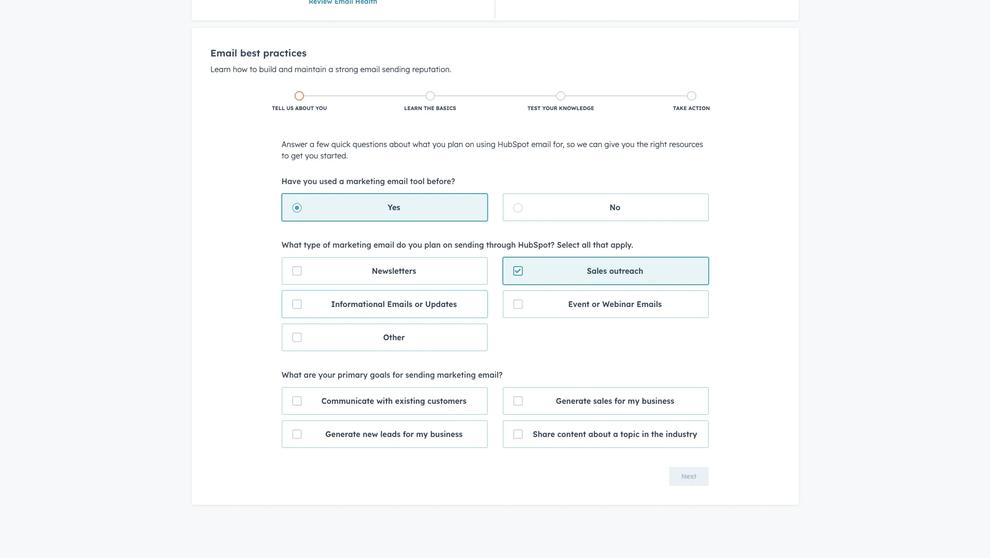 Task type: vqa. For each thing, say whether or not it's contained in the screenshot.
Banner
no



Task type: locate. For each thing, give the bounding box(es) containing it.
2 or from the left
[[592, 300, 601, 309]]

list
[[212, 84, 780, 120]]

0 vertical spatial generate
[[556, 396, 591, 406]]

about
[[295, 105, 314, 112]]

what for what are your primary goals for sending marketing email?
[[282, 370, 302, 380]]

0 horizontal spatial generate
[[326, 430, 361, 439]]

Event or Webinar Emails checkbox
[[503, 291, 709, 318]]

marketing up customers
[[437, 370, 476, 380]]

1 vertical spatial the
[[652, 430, 664, 439]]

business
[[642, 396, 675, 406], [431, 430, 463, 439]]

1 horizontal spatial the
[[652, 430, 664, 439]]

a left strong
[[329, 65, 334, 74]]

on
[[466, 140, 475, 149], [443, 240, 453, 250]]

you
[[316, 105, 327, 112]]

to left get
[[282, 151, 289, 160]]

emails inside option
[[388, 300, 413, 309]]

0 horizontal spatial plan
[[425, 240, 441, 250]]

Communicate with existing customers checkbox
[[282, 387, 488, 415]]

hubspot
[[498, 140, 530, 149]]

2 emails from the left
[[637, 300, 662, 309]]

2 vertical spatial sending
[[406, 370, 435, 380]]

1 horizontal spatial plan
[[448, 140, 464, 149]]

sending up existing
[[406, 370, 435, 380]]

about
[[390, 140, 411, 149], [589, 430, 611, 439]]

or left updates
[[415, 300, 423, 309]]

plan left 'using'
[[448, 140, 464, 149]]

the
[[637, 140, 649, 149], [652, 430, 664, 439]]

marketing right of
[[333, 240, 372, 250]]

about left what at the top left of page
[[390, 140, 411, 149]]

used
[[320, 177, 337, 186]]

1 emails from the left
[[388, 300, 413, 309]]

0 horizontal spatial to
[[250, 65, 257, 74]]

for right the leads
[[403, 430, 414, 439]]

0 vertical spatial business
[[642, 396, 675, 406]]

Generate new leads for my business checkbox
[[282, 421, 488, 448]]

take action
[[674, 105, 711, 112]]

sending
[[382, 65, 411, 74], [455, 240, 484, 250], [406, 370, 435, 380]]

communicate with existing customers
[[322, 396, 467, 406]]

1 vertical spatial my
[[417, 430, 428, 439]]

1 vertical spatial to
[[282, 151, 289, 160]]

resources
[[670, 140, 704, 149]]

email best practices
[[211, 47, 307, 59]]

a right used
[[339, 177, 344, 186]]

can
[[590, 140, 603, 149]]

the right in
[[652, 430, 664, 439]]

learn
[[405, 105, 423, 112]]

0 horizontal spatial or
[[415, 300, 423, 309]]

of
[[323, 240, 331, 250]]

1 vertical spatial about
[[589, 430, 611, 439]]

before?
[[427, 177, 456, 186]]

1 vertical spatial generate
[[326, 430, 361, 439]]

1 vertical spatial on
[[443, 240, 453, 250]]

your
[[319, 370, 336, 380]]

1 what from the top
[[282, 240, 302, 250]]

in
[[642, 430, 649, 439]]

what for what type of marketing email do you plan on sending through hubspot? select all that apply.
[[282, 240, 302, 250]]

take
[[674, 105, 688, 112]]

to
[[250, 65, 257, 74], [282, 151, 289, 160]]

newsletters
[[372, 266, 417, 276]]

select
[[557, 240, 580, 250]]

marketing
[[347, 177, 385, 186], [333, 240, 372, 250], [437, 370, 476, 380]]

generate new leads for my business
[[326, 430, 463, 439]]

generate left sales
[[556, 396, 591, 406]]

sending left the "through"
[[455, 240, 484, 250]]

my right the leads
[[417, 430, 428, 439]]

a inside answer a few quick questions about what you plan on using hubspot email for, so we can give you the right resources to get you started.
[[310, 140, 315, 149]]

0 horizontal spatial on
[[443, 240, 453, 250]]

the left 'right'
[[637, 140, 649, 149]]

about right content
[[589, 430, 611, 439]]

0 vertical spatial sending
[[382, 65, 411, 74]]

0 vertical spatial on
[[466, 140, 475, 149]]

you
[[433, 140, 446, 149], [622, 140, 635, 149], [305, 151, 318, 160], [303, 177, 317, 186], [409, 240, 423, 250]]

for right the goals
[[393, 370, 404, 380]]

0 vertical spatial to
[[250, 65, 257, 74]]

a left few
[[310, 140, 315, 149]]

1 vertical spatial what
[[282, 370, 302, 380]]

1 horizontal spatial business
[[642, 396, 675, 406]]

0 horizontal spatial my
[[417, 430, 428, 439]]

all
[[582, 240, 591, 250]]

no
[[610, 203, 621, 212]]

quick
[[332, 140, 351, 149]]

give
[[605, 140, 620, 149]]

email left the "for,"
[[532, 140, 551, 149]]

you right what at the top left of page
[[433, 140, 446, 149]]

maintain
[[295, 65, 327, 74]]

you left used
[[303, 177, 317, 186]]

apply.
[[611, 240, 634, 250]]

sending left reputation.
[[382, 65, 411, 74]]

generate left new on the bottom
[[326, 430, 361, 439]]

emails
[[388, 300, 413, 309], [637, 300, 662, 309]]

strong
[[336, 65, 359, 74]]

knowledge
[[560, 105, 595, 112]]

0 vertical spatial the
[[637, 140, 649, 149]]

through
[[487, 240, 516, 250]]

1 horizontal spatial to
[[282, 151, 289, 160]]

are
[[304, 370, 316, 380]]

generate
[[556, 396, 591, 406], [326, 430, 361, 439]]

0 vertical spatial what
[[282, 240, 302, 250]]

marketing up yes option
[[347, 177, 385, 186]]

0 horizontal spatial about
[[390, 140, 411, 149]]

best
[[240, 47, 260, 59]]

1 vertical spatial sending
[[455, 240, 484, 250]]

what left are
[[282, 370, 302, 380]]

1 vertical spatial for
[[615, 396, 626, 406]]

or right event
[[592, 300, 601, 309]]

questions
[[353, 140, 387, 149]]

for right sales
[[615, 396, 626, 406]]

what
[[282, 240, 302, 250], [282, 370, 302, 380]]

1 horizontal spatial emails
[[637, 300, 662, 309]]

leads
[[381, 430, 401, 439]]

1 horizontal spatial about
[[589, 430, 611, 439]]

tell
[[272, 105, 285, 112]]

1 horizontal spatial or
[[592, 300, 601, 309]]

Sales outreach checkbox
[[503, 257, 709, 285]]

what left type
[[282, 240, 302, 250]]

1 horizontal spatial generate
[[556, 396, 591, 406]]

share content about a topic in the industry
[[533, 430, 698, 439]]

business up in
[[642, 396, 675, 406]]

test
[[528, 105, 541, 112]]

generate for generate sales for my business
[[556, 396, 591, 406]]

1 or from the left
[[415, 300, 423, 309]]

my right sales
[[628, 396, 640, 406]]

sales
[[587, 266, 607, 276]]

emails right webinar
[[637, 300, 662, 309]]

right
[[651, 140, 668, 149]]

what are your primary goals for sending marketing email?
[[282, 370, 503, 380]]

business down customers
[[431, 430, 463, 439]]

you right 'give' on the top right of the page
[[622, 140, 635, 149]]

on right "do"
[[443, 240, 453, 250]]

generate sales for my business
[[556, 396, 675, 406]]

or inside option
[[415, 300, 423, 309]]

0 horizontal spatial emails
[[388, 300, 413, 309]]

sending for on
[[455, 240, 484, 250]]

answer
[[282, 140, 308, 149]]

emails up other
[[388, 300, 413, 309]]

2 vertical spatial marketing
[[437, 370, 476, 380]]

or
[[415, 300, 423, 309], [592, 300, 601, 309]]

Generate sales for my business checkbox
[[503, 387, 709, 415]]

next button
[[670, 467, 709, 486]]

for
[[393, 370, 404, 380], [615, 396, 626, 406], [403, 430, 414, 439]]

1 horizontal spatial on
[[466, 140, 475, 149]]

topic
[[621, 430, 640, 439]]

0 vertical spatial about
[[390, 140, 411, 149]]

tool
[[411, 177, 425, 186]]

hubspot?
[[518, 240, 555, 250]]

a left topic
[[614, 430, 619, 439]]

0 horizontal spatial business
[[431, 430, 463, 439]]

on left 'using'
[[466, 140, 475, 149]]

build
[[259, 65, 277, 74]]

0 vertical spatial my
[[628, 396, 640, 406]]

0 horizontal spatial the
[[637, 140, 649, 149]]

that
[[594, 240, 609, 250]]

email left "do"
[[374, 240, 395, 250]]

0 vertical spatial plan
[[448, 140, 464, 149]]

learn the basics
[[405, 105, 457, 112]]

email left tool
[[388, 177, 408, 186]]

plan right "do"
[[425, 240, 441, 250]]

goals
[[370, 370, 391, 380]]

2 what from the top
[[282, 370, 302, 380]]

email inside answer a few quick questions about what you plan on using hubspot email for, so we can give you the right resources to get you started.
[[532, 140, 551, 149]]

get
[[291, 151, 303, 160]]

email
[[211, 47, 237, 59]]

to right how
[[250, 65, 257, 74]]



Task type: describe. For each thing, give the bounding box(es) containing it.
1 vertical spatial marketing
[[333, 240, 372, 250]]

so
[[567, 140, 575, 149]]

1 horizontal spatial my
[[628, 396, 640, 406]]

customers
[[428, 396, 467, 406]]

Informational Emails or Updates checkbox
[[282, 291, 488, 318]]

learn
[[211, 65, 231, 74]]

about inside answer a few quick questions about what you plan on using hubspot email for, so we can give you the right resources to get you started.
[[390, 140, 411, 149]]

what
[[413, 140, 431, 149]]

few
[[317, 140, 330, 149]]

action
[[689, 105, 711, 112]]

for,
[[554, 140, 565, 149]]

do
[[397, 240, 406, 250]]

plan inside answer a few quick questions about what you plan on using hubspot email for, so we can give you the right resources to get you started.
[[448, 140, 464, 149]]

reputation.
[[413, 65, 452, 74]]

1 vertical spatial business
[[431, 430, 463, 439]]

about inside 'option'
[[589, 430, 611, 439]]

have you used a marketing email tool before?
[[282, 177, 456, 186]]

practices
[[263, 47, 307, 59]]

outreach
[[610, 266, 644, 276]]

next
[[682, 472, 697, 481]]

content
[[558, 430, 587, 439]]

a inside 'option'
[[614, 430, 619, 439]]

the inside answer a few quick questions about what you plan on using hubspot email for, so we can give you the right resources to get you started.
[[637, 140, 649, 149]]

webinar
[[603, 300, 635, 309]]

Yes radio
[[282, 194, 488, 221]]

updates
[[426, 300, 457, 309]]

we
[[578, 140, 588, 149]]

the
[[424, 105, 435, 112]]

test your knowledge
[[528, 105, 595, 112]]

emails inside checkbox
[[637, 300, 662, 309]]

with
[[377, 396, 393, 406]]

informational emails or updates
[[331, 300, 457, 309]]

share
[[533, 430, 555, 439]]

industry
[[666, 430, 698, 439]]

No radio
[[503, 194, 709, 221]]

Share content about a topic in the industry checkbox
[[503, 421, 709, 448]]

have
[[282, 177, 301, 186]]

0 vertical spatial marketing
[[347, 177, 385, 186]]

list containing tell us about you
[[212, 84, 780, 120]]

communicate
[[322, 396, 375, 406]]

sending for email
[[382, 65, 411, 74]]

event or webinar emails
[[569, 300, 662, 309]]

self_assessment list item
[[234, 89, 365, 114]]

tell us about you
[[272, 105, 327, 112]]

you right get
[[305, 151, 318, 160]]

on inside answer a few quick questions about what you plan on using hubspot email for, so we can give you the right resources to get you started.
[[466, 140, 475, 149]]

informational
[[331, 300, 385, 309]]

basics
[[436, 105, 457, 112]]

generate for generate new leads for my business
[[326, 430, 361, 439]]

email?
[[478, 370, 503, 380]]

or inside checkbox
[[592, 300, 601, 309]]

take action button
[[627, 89, 758, 114]]

test your knowledge button
[[496, 89, 627, 114]]

1 vertical spatial plan
[[425, 240, 441, 250]]

new
[[363, 430, 378, 439]]

to inside answer a few quick questions about what you plan on using hubspot email for, so we can give you the right resources to get you started.
[[282, 151, 289, 160]]

yes
[[388, 203, 401, 212]]

primary
[[338, 370, 368, 380]]

started.
[[321, 151, 348, 160]]

what type of marketing email do you plan on sending through hubspot? select all that apply.
[[282, 240, 634, 250]]

using
[[477, 140, 496, 149]]

answer a few quick questions about what you plan on using hubspot email for, so we can give you the right resources to get you started.
[[282, 140, 704, 160]]

sales outreach
[[587, 266, 644, 276]]

Other checkbox
[[282, 324, 488, 351]]

how
[[233, 65, 248, 74]]

2 vertical spatial for
[[403, 430, 414, 439]]

Newsletters checkbox
[[282, 257, 488, 285]]

0 vertical spatial for
[[393, 370, 404, 380]]

your
[[543, 105, 558, 112]]

other
[[384, 333, 405, 342]]

us
[[287, 105, 294, 112]]

sales
[[594, 396, 613, 406]]

event
[[569, 300, 590, 309]]

email right strong
[[361, 65, 380, 74]]

type
[[304, 240, 321, 250]]

learn how to build and maintain a strong email sending reputation.
[[211, 65, 452, 74]]

existing
[[395, 396, 426, 406]]

learn the basics button
[[365, 89, 496, 114]]

you right "do"
[[409, 240, 423, 250]]

and
[[279, 65, 293, 74]]

the inside 'option'
[[652, 430, 664, 439]]



